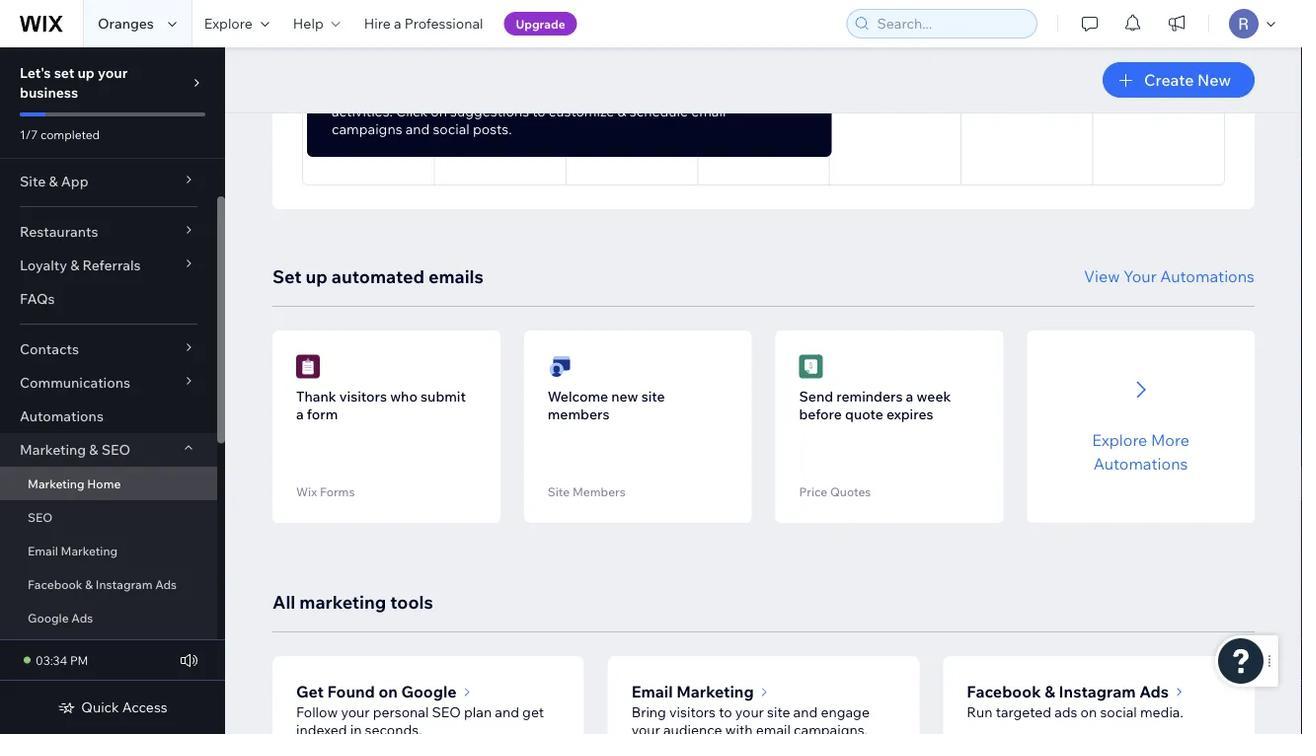 Task type: vqa. For each thing, say whether or not it's contained in the screenshot.


Task type: locate. For each thing, give the bounding box(es) containing it.
0 vertical spatial welcome
[[332, 61, 393, 78]]

0 horizontal spatial up
[[350, 476, 368, 493]]

your right see
[[429, 85, 458, 102]]

0 vertical spatial social
[[433, 120, 470, 138]]

welcome new site members
[[548, 388, 665, 423]]

google up follow your personal seo plan and get indexed in seconds.
[[401, 682, 457, 702]]

members
[[572, 485, 626, 500]]

set down members at the bottom of page
[[576, 476, 598, 493]]

1 horizontal spatial set up automation button
[[548, 470, 728, 500]]

social left posts.
[[433, 120, 470, 138]]

to
[[396, 61, 410, 78], [532, 103, 546, 120], [719, 704, 732, 721]]

1 horizontal spatial email
[[631, 682, 673, 702]]

set right wix
[[324, 476, 347, 493]]

up down members at the bottom of page
[[601, 476, 620, 493]]

activities.
[[332, 103, 393, 120]]

seo inside follow your personal seo plan and get indexed in seconds.
[[432, 704, 461, 721]]

0 horizontal spatial site
[[20, 173, 46, 190]]

hire a professional
[[364, 15, 483, 32]]

marketing
[[446, 61, 513, 78], [704, 85, 769, 102], [299, 591, 386, 613]]

site
[[20, 173, 46, 190], [548, 485, 570, 500]]

up
[[77, 64, 95, 81], [306, 265, 328, 287]]

email down published
[[691, 103, 726, 120]]

site
[[641, 388, 665, 405], [767, 704, 790, 721]]

set up automation button down the expires
[[799, 470, 980, 500]]

email
[[28, 543, 58, 558], [631, 682, 673, 702]]

your
[[1123, 267, 1157, 286]]

1 vertical spatial on
[[378, 682, 398, 702]]

submit
[[421, 388, 466, 405]]

0 vertical spatial facebook
[[28, 577, 82, 592]]

2 horizontal spatial to
[[719, 704, 732, 721]]

get
[[522, 704, 544, 721]]

automation right quotes
[[875, 476, 951, 493]]

site left members
[[548, 485, 570, 500]]

2 vertical spatial automations
[[1094, 454, 1188, 474]]

welcome up members at the bottom of page
[[548, 388, 608, 405]]

2 horizontal spatial set up automation
[[827, 476, 951, 493]]

wix forms
[[296, 485, 355, 500]]

seo
[[101, 441, 130, 459], [28, 510, 53, 525], [432, 704, 461, 721]]

0 horizontal spatial email marketing
[[28, 543, 118, 558]]

2 vertical spatial to
[[719, 704, 732, 721]]

set up automation
[[324, 476, 448, 493], [576, 476, 700, 493], [827, 476, 951, 493]]

1 vertical spatial automations
[[20, 408, 104, 425]]

up right price
[[853, 476, 871, 493]]

site inside popup button
[[20, 173, 46, 190]]

automations down more
[[1094, 454, 1188, 474]]

google ads
[[28, 611, 93, 625]]

ads up pm
[[71, 611, 93, 625]]

1 vertical spatial facebook & instagram ads
[[967, 682, 1169, 702]]

email marketing inside sidebar element
[[28, 543, 118, 558]]

reminders
[[836, 388, 903, 405]]

personal
[[373, 704, 429, 721]]

get
[[296, 682, 324, 702]]

set up automation button down thank visitors who submit a form
[[296, 470, 477, 500]]

automations inside "link"
[[1160, 267, 1255, 286]]

automations for explore more automations
[[1094, 454, 1188, 474]]

visitors inside "bring visitors to your site and engage your audience with email campaigns."
[[669, 704, 716, 721]]

facebook up google ads
[[28, 577, 82, 592]]

and left get
[[495, 704, 519, 721]]

1 horizontal spatial facebook
[[967, 682, 1041, 702]]

automation down new
[[623, 476, 700, 493]]

help button
[[281, 0, 352, 47]]

marketing up 'audience'
[[676, 682, 754, 702]]

a
[[394, 15, 401, 32], [906, 388, 913, 405], [296, 406, 304, 423]]

automations inside sidebar element
[[20, 408, 104, 425]]

0 vertical spatial site
[[641, 388, 665, 405]]

0 horizontal spatial set up automation button
[[296, 470, 477, 500]]

up inside 'let's set up your business'
[[77, 64, 95, 81]]

0 horizontal spatial email
[[691, 103, 726, 120]]

0 vertical spatial google
[[28, 611, 69, 625]]

instagram up run targeted ads on social media.
[[1059, 682, 1136, 702]]

set down before
[[827, 476, 849, 493]]

2 horizontal spatial automation
[[875, 476, 951, 493]]

set up automation button down welcome new site members
[[548, 470, 728, 500]]

on right ads
[[1081, 704, 1097, 721]]

instagram up the google ads link
[[96, 577, 152, 592]]

1 horizontal spatial on
[[431, 103, 447, 120]]

email up google ads
[[28, 543, 58, 558]]

&
[[617, 103, 626, 120], [49, 173, 58, 190], [70, 257, 79, 274], [89, 441, 98, 459], [85, 577, 93, 592], [1045, 682, 1055, 702]]

2 horizontal spatial seo
[[432, 704, 461, 721]]

0 horizontal spatial explore
[[204, 15, 253, 32]]

automations for view your automations
[[1160, 267, 1255, 286]]

marketing inside dropdown button
[[20, 441, 86, 459]]

google ads link
[[0, 601, 217, 635]]

email
[[691, 103, 726, 120], [756, 722, 791, 734]]

on inside welcome to your marketing planner here you'll see your suggested, scheduled, and published marketing activities. click on suggestions to customize & schedule email campaigns and social posts.
[[431, 103, 447, 120]]

view your automations link
[[1084, 265, 1255, 288]]

before
[[799, 406, 842, 423]]

3 automation from the left
[[875, 476, 951, 493]]

Search... field
[[871, 10, 1031, 38]]

quote
[[845, 406, 883, 423]]

0 horizontal spatial automation
[[372, 476, 448, 493]]

& up ads
[[1045, 682, 1055, 702]]

oranges
[[98, 15, 154, 32]]

visitors for bring
[[669, 704, 716, 721]]

bring
[[631, 704, 666, 721]]

& inside dropdown button
[[89, 441, 98, 459]]

1 vertical spatial email
[[756, 722, 791, 734]]

your down bring
[[631, 722, 660, 734]]

automations inside the explore more automations
[[1094, 454, 1188, 474]]

seo down the automations link
[[101, 441, 130, 459]]

visitors up 'audience'
[[669, 704, 716, 721]]

loyalty
[[20, 257, 67, 274]]

upgrade button
[[504, 12, 577, 36]]

and down 'click'
[[405, 120, 430, 138]]

1 horizontal spatial marketing
[[446, 61, 513, 78]]

thank
[[296, 388, 336, 405]]

suggestions
[[450, 103, 529, 120]]

1 horizontal spatial site
[[767, 704, 790, 721]]

& up the google ads link
[[85, 577, 93, 592]]

0 horizontal spatial welcome
[[332, 61, 393, 78]]

2 vertical spatial ads
[[1139, 682, 1169, 702]]

set up automation down the expires
[[827, 476, 951, 493]]

1 vertical spatial seo
[[28, 510, 53, 525]]

site inside welcome new site members
[[641, 388, 665, 405]]

seo left plan
[[432, 704, 461, 721]]

1 horizontal spatial automation
[[623, 476, 700, 493]]

completed
[[40, 127, 100, 142]]

0 vertical spatial visitors
[[339, 388, 387, 405]]

& inside welcome to your marketing planner here you'll see your suggested, scheduled, and published marketing activities. click on suggestions to customize & schedule email campaigns and social posts.
[[617, 103, 626, 120]]

0 horizontal spatial seo
[[28, 510, 53, 525]]

to down the 'scheduled,'
[[532, 103, 546, 120]]

1 vertical spatial a
[[906, 388, 913, 405]]

facebook up targeted
[[967, 682, 1041, 702]]

site left app
[[20, 173, 46, 190]]

marketing up suggested,
[[446, 61, 513, 78]]

run
[[967, 704, 993, 721]]

marketing & seo
[[20, 441, 130, 459]]

up left automated
[[306, 265, 328, 287]]

& inside popup button
[[49, 173, 58, 190]]

1 set up automation button from the left
[[296, 470, 477, 500]]

forms
[[320, 485, 355, 500]]

2 horizontal spatial marketing
[[704, 85, 769, 102]]

email marketing up 'audience'
[[631, 682, 754, 702]]

visitors left "who" in the bottom of the page
[[339, 388, 387, 405]]

0 vertical spatial site
[[20, 173, 46, 190]]

automation right forms
[[372, 476, 448, 493]]

0 vertical spatial up
[[77, 64, 95, 81]]

site for site members
[[548, 485, 570, 500]]

email marketing link
[[0, 534, 217, 568]]

2 vertical spatial on
[[1081, 704, 1097, 721]]

& inside 'popup button'
[[70, 257, 79, 274]]

a left form
[[296, 406, 304, 423]]

loyalty & referrals
[[20, 257, 141, 274]]

automations right "your"
[[1160, 267, 1255, 286]]

send reminders a week before quote expires
[[799, 388, 951, 423]]

0 vertical spatial instagram
[[96, 577, 152, 592]]

seo down marketing home
[[28, 510, 53, 525]]

0 vertical spatial seo
[[101, 441, 130, 459]]

0 horizontal spatial set up automation
[[324, 476, 448, 493]]

03:34
[[36, 653, 67, 668]]

new
[[611, 388, 638, 405]]

& up home
[[89, 441, 98, 459]]

set up automation for reminders
[[827, 476, 951, 493]]

email inside "bring visitors to your site and engage your audience with email campaigns."
[[756, 722, 791, 734]]

0 horizontal spatial email
[[28, 543, 58, 558]]

1 horizontal spatial seo
[[101, 441, 130, 459]]

schedule
[[630, 103, 688, 120]]

a right hire on the top of the page
[[394, 15, 401, 32]]

3 set up automation from the left
[[827, 476, 951, 493]]

0 horizontal spatial ads
[[71, 611, 93, 625]]

click
[[396, 103, 428, 120]]

upgrade
[[516, 16, 565, 31]]

1 vertical spatial site
[[767, 704, 790, 721]]

business
[[20, 84, 78, 101]]

email right with
[[756, 722, 791, 734]]

visitors
[[339, 388, 387, 405], [669, 704, 716, 721]]

explore for explore more automations
[[1092, 430, 1147, 450]]

1 horizontal spatial ads
[[155, 577, 177, 592]]

ads
[[1054, 704, 1077, 721]]

0 horizontal spatial instagram
[[96, 577, 152, 592]]

1 horizontal spatial email
[[756, 722, 791, 734]]

on up personal
[[378, 682, 398, 702]]

your
[[413, 61, 443, 78], [98, 64, 128, 81], [429, 85, 458, 102], [341, 704, 370, 721], [735, 704, 764, 721], [631, 722, 660, 734]]

marketing
[[20, 441, 86, 459], [28, 476, 84, 491], [61, 543, 118, 558], [676, 682, 754, 702]]

social left "media."
[[1100, 704, 1137, 721]]

site & app button
[[0, 165, 217, 198]]

all marketing tools
[[272, 591, 433, 613]]

form
[[307, 406, 338, 423]]

3 set up automation button from the left
[[799, 470, 980, 500]]

1 vertical spatial social
[[1100, 704, 1137, 721]]

1 horizontal spatial to
[[532, 103, 546, 120]]

2 up from the left
[[601, 476, 620, 493]]

1 vertical spatial explore
[[1092, 430, 1147, 450]]

communications button
[[0, 366, 217, 400]]

set up automation down thank visitors who submit a form
[[324, 476, 448, 493]]

up right wix
[[350, 476, 368, 493]]

set up automation down welcome new site members
[[576, 476, 700, 493]]

explore left more
[[1092, 430, 1147, 450]]

site left engage
[[767, 704, 790, 721]]

your right set
[[98, 64, 128, 81]]

welcome inside welcome to your marketing planner here you'll see your suggested, scheduled, and published marketing activities. click on suggestions to customize & schedule email campaigns and social posts.
[[332, 61, 393, 78]]

2 set up automation button from the left
[[548, 470, 728, 500]]

1 horizontal spatial welcome
[[548, 388, 608, 405]]

automations link
[[0, 400, 217, 433]]

quick
[[81, 699, 119, 716]]

automations
[[1160, 267, 1255, 286], [20, 408, 104, 425], [1094, 454, 1188, 474]]

to up with
[[719, 704, 732, 721]]

email marketing up facebook & instagram ads link
[[28, 543, 118, 558]]

1 up from the left
[[350, 476, 368, 493]]

2 horizontal spatial a
[[906, 388, 913, 405]]

quick access
[[81, 699, 167, 716]]

2 set up automation from the left
[[576, 476, 700, 493]]

a inside hire a professional link
[[394, 15, 401, 32]]

2 horizontal spatial set up automation button
[[799, 470, 980, 500]]

up right set
[[77, 64, 95, 81]]

set for thank visitors who submit a form
[[324, 476, 347, 493]]

automations down communications
[[20, 408, 104, 425]]

marketing right all
[[299, 591, 386, 613]]

seconds.
[[365, 722, 422, 734]]

0 vertical spatial to
[[396, 61, 410, 78]]

& for facebook & instagram ads link
[[85, 577, 93, 592]]

in
[[350, 722, 362, 734]]

1 vertical spatial visitors
[[669, 704, 716, 721]]

1 horizontal spatial up
[[306, 265, 328, 287]]

set
[[272, 265, 302, 287], [324, 476, 347, 493], [576, 476, 598, 493], [827, 476, 849, 493]]

you'll
[[366, 85, 400, 102]]

follow your personal seo plan and get indexed in seconds.
[[296, 704, 544, 734]]

your up in
[[341, 704, 370, 721]]

1 horizontal spatial set up automation
[[576, 476, 700, 493]]

home
[[87, 476, 121, 491]]

with
[[725, 722, 753, 734]]

site members
[[548, 485, 626, 500]]

explore more automations
[[1092, 430, 1189, 474]]

ads up "media."
[[1139, 682, 1169, 702]]

1 horizontal spatial explore
[[1092, 430, 1147, 450]]

and inside "bring visitors to your site and engage your audience with email campaigns."
[[793, 704, 818, 721]]

ads down email marketing link
[[155, 577, 177, 592]]

email up bring
[[631, 682, 673, 702]]

welcome up here
[[332, 61, 393, 78]]

2 vertical spatial seo
[[432, 704, 461, 721]]

a up the expires
[[906, 388, 913, 405]]

3 up from the left
[[853, 476, 871, 493]]

0 horizontal spatial google
[[28, 611, 69, 625]]

marketing home
[[28, 476, 121, 491]]

facebook & instagram ads up ads
[[967, 682, 1169, 702]]

1 vertical spatial site
[[548, 485, 570, 500]]

access
[[122, 699, 167, 716]]

2 automation from the left
[[623, 476, 700, 493]]

visitors inside thank visitors who submit a form
[[339, 388, 387, 405]]

0 vertical spatial email
[[691, 103, 726, 120]]

1 vertical spatial instagram
[[1059, 682, 1136, 702]]

a inside thank visitors who submit a form
[[296, 406, 304, 423]]

& for "loyalty & referrals" 'popup button'
[[70, 257, 79, 274]]

1 automation from the left
[[372, 476, 448, 493]]

1 vertical spatial up
[[306, 265, 328, 287]]

google up 03:34
[[28, 611, 69, 625]]

pm
[[70, 653, 88, 668]]

site right new
[[641, 388, 665, 405]]

0 vertical spatial email marketing
[[28, 543, 118, 558]]

facebook & instagram ads up the google ads link
[[28, 577, 177, 592]]

a inside send reminders a week before quote expires
[[906, 388, 913, 405]]

0 vertical spatial facebook & instagram ads
[[28, 577, 177, 592]]

0 vertical spatial automations
[[1160, 267, 1255, 286]]

1 vertical spatial google
[[401, 682, 457, 702]]

explore inside the explore more automations
[[1092, 430, 1147, 450]]

1 horizontal spatial site
[[548, 485, 570, 500]]

0 vertical spatial a
[[394, 15, 401, 32]]

0 horizontal spatial facebook & instagram ads
[[28, 577, 177, 592]]

1/7
[[20, 127, 38, 142]]

explore left help
[[204, 15, 253, 32]]

0 horizontal spatial marketing
[[299, 591, 386, 613]]

welcome inside welcome new site members
[[548, 388, 608, 405]]

marketing up marketing home
[[20, 441, 86, 459]]

set up automation button for reminders
[[799, 470, 980, 500]]

view your automations
[[1084, 267, 1255, 286]]

& for the site & app popup button
[[49, 173, 58, 190]]

1 horizontal spatial instagram
[[1059, 682, 1136, 702]]

0 horizontal spatial social
[[433, 120, 470, 138]]

up for new
[[601, 476, 620, 493]]

media.
[[1140, 704, 1183, 721]]

and up campaigns.
[[793, 704, 818, 721]]

explore
[[204, 15, 253, 32], [1092, 430, 1147, 450]]

create
[[1144, 70, 1194, 90]]

& right loyalty
[[70, 257, 79, 274]]

targeted
[[996, 704, 1051, 721]]

0 horizontal spatial up
[[77, 64, 95, 81]]

and inside follow your personal seo plan and get indexed in seconds.
[[495, 704, 519, 721]]

0 vertical spatial marketing
[[446, 61, 513, 78]]

set up automation for new
[[576, 476, 700, 493]]

& for marketing & seo dropdown button
[[89, 441, 98, 459]]

0 horizontal spatial facebook
[[28, 577, 82, 592]]

1 set up automation from the left
[[324, 476, 448, 493]]

0 horizontal spatial visitors
[[339, 388, 387, 405]]

1 vertical spatial to
[[532, 103, 546, 120]]

& left schedule
[[617, 103, 626, 120]]

0 vertical spatial explore
[[204, 15, 253, 32]]

on right 'click'
[[431, 103, 447, 120]]

1 horizontal spatial visitors
[[669, 704, 716, 721]]

google inside sidebar element
[[28, 611, 69, 625]]

0 horizontal spatial site
[[641, 388, 665, 405]]

to up see
[[396, 61, 410, 78]]

automated
[[332, 265, 424, 287]]

0 vertical spatial on
[[431, 103, 447, 120]]

& left app
[[49, 173, 58, 190]]

1 horizontal spatial up
[[601, 476, 620, 493]]

ads
[[155, 577, 177, 592], [71, 611, 93, 625], [1139, 682, 1169, 702]]

1 horizontal spatial a
[[394, 15, 401, 32]]

marketing right published
[[704, 85, 769, 102]]

run targeted ads on social media.
[[967, 704, 1183, 721]]

2 vertical spatial a
[[296, 406, 304, 423]]



Task type: describe. For each thing, give the bounding box(es) containing it.
1 vertical spatial facebook
[[967, 682, 1041, 702]]

all
[[272, 591, 295, 613]]

your up see
[[413, 61, 443, 78]]

faqs link
[[0, 282, 217, 316]]

communications
[[20, 374, 130, 391]]

thank visitors who submit a form
[[296, 388, 466, 423]]

2 vertical spatial marketing
[[299, 591, 386, 613]]

category image
[[799, 354, 823, 379]]

explore for explore
[[204, 15, 253, 32]]

set left automated
[[272, 265, 302, 287]]

members
[[548, 406, 610, 423]]

set for send reminders a week before quote expires
[[827, 476, 849, 493]]

instagram inside sidebar element
[[96, 577, 152, 592]]

new
[[1198, 70, 1231, 90]]

see
[[403, 85, 426, 102]]

0 vertical spatial ads
[[155, 577, 177, 592]]

up for visitors
[[350, 476, 368, 493]]

1 horizontal spatial facebook & instagram ads
[[967, 682, 1169, 702]]

welcome for welcome new site members
[[548, 388, 608, 405]]

site inside "bring visitors to your site and engage your audience with email campaigns."
[[767, 704, 790, 721]]

automation for welcome new site members
[[623, 476, 700, 493]]

1 vertical spatial marketing
[[704, 85, 769, 102]]

bring visitors to your site and engage your audience with email campaigns.
[[631, 704, 870, 734]]

1 horizontal spatial social
[[1100, 704, 1137, 721]]

sidebar element
[[0, 47, 225, 734]]

referrals
[[82, 257, 141, 274]]

contacts
[[20, 341, 79, 358]]

set up automation for visitors
[[324, 476, 448, 493]]

marketing up facebook & instagram ads link
[[61, 543, 118, 558]]

1/7 completed
[[20, 127, 100, 142]]

to inside "bring visitors to your site and engage your audience with email campaigns."
[[719, 704, 732, 721]]

site & app
[[20, 173, 88, 190]]

published
[[637, 85, 701, 102]]

let's set up your business
[[20, 64, 128, 101]]

your inside follow your personal seo plan and get indexed in seconds.
[[341, 704, 370, 721]]

seo inside marketing & seo dropdown button
[[101, 441, 130, 459]]

let's
[[20, 64, 51, 81]]

0 horizontal spatial to
[[396, 61, 410, 78]]

automation for send reminders a week before quote expires
[[875, 476, 951, 493]]

set up automation button for new
[[548, 470, 728, 500]]

welcome to your marketing planner here you'll see your suggested, scheduled, and published marketing activities. click on suggestions to customize & schedule email campaigns and social posts.
[[332, 61, 769, 138]]

up for reminders
[[853, 476, 871, 493]]

facebook & instagram ads inside sidebar element
[[28, 577, 177, 592]]

site for site & app
[[20, 173, 46, 190]]

contacts button
[[0, 333, 217, 366]]

2 horizontal spatial on
[[1081, 704, 1097, 721]]

1 vertical spatial ads
[[71, 611, 93, 625]]

set for welcome new site members
[[576, 476, 598, 493]]

set
[[54, 64, 74, 81]]

loyalty & referrals button
[[0, 249, 217, 282]]

automation for thank visitors who submit a form
[[372, 476, 448, 493]]

customize
[[549, 103, 614, 120]]

app
[[61, 173, 88, 190]]

view
[[1084, 267, 1120, 286]]

faqs
[[20, 290, 55, 307]]

your up with
[[735, 704, 764, 721]]

professional
[[404, 15, 483, 32]]

facebook inside sidebar element
[[28, 577, 82, 592]]

expires
[[886, 406, 933, 423]]

indexed
[[296, 722, 347, 734]]

03:34 pm
[[36, 653, 88, 668]]

marketing down 'marketing & seo'
[[28, 476, 84, 491]]

seo link
[[0, 500, 217, 534]]

price quotes
[[799, 485, 871, 500]]

hire
[[364, 15, 391, 32]]

restaurants
[[20, 223, 98, 240]]

planner
[[517, 61, 567, 78]]

marketing & seo button
[[0, 433, 217, 467]]

plan
[[464, 704, 492, 721]]

and up schedule
[[610, 85, 634, 102]]

who
[[390, 388, 418, 405]]

week
[[917, 388, 951, 405]]

set up automation button for visitors
[[296, 470, 477, 500]]

follow
[[296, 704, 338, 721]]

email inside welcome to your marketing planner here you'll see your suggested, scheduled, and published marketing activities. click on suggestions to customize & schedule email campaigns and social posts.
[[691, 103, 726, 120]]

welcome for welcome to your marketing planner here you'll see your suggested, scheduled, and published marketing activities. click on suggestions to customize & schedule email campaigns and social posts.
[[332, 61, 393, 78]]

campaigns.
[[794, 722, 868, 734]]

1 vertical spatial email
[[631, 682, 673, 702]]

get found on google
[[296, 682, 457, 702]]

1 vertical spatial email marketing
[[631, 682, 754, 702]]

posts.
[[473, 120, 512, 138]]

wix
[[296, 485, 317, 500]]

suggested,
[[461, 85, 533, 102]]

your inside 'let's set up your business'
[[98, 64, 128, 81]]

set up automated emails
[[272, 265, 484, 287]]

2 horizontal spatial ads
[[1139, 682, 1169, 702]]

scheduled,
[[536, 85, 606, 102]]

quick access button
[[58, 699, 167, 717]]

visitors for thank
[[339, 388, 387, 405]]

email inside sidebar element
[[28, 543, 58, 558]]

marketing home link
[[0, 467, 217, 500]]

tools
[[390, 591, 433, 613]]

found
[[327, 682, 375, 702]]

more
[[1151, 430, 1189, 450]]

0 horizontal spatial on
[[378, 682, 398, 702]]

seo inside seo "link"
[[28, 510, 53, 525]]

send
[[799, 388, 833, 405]]

emails
[[428, 265, 484, 287]]

create new
[[1144, 70, 1231, 90]]

help
[[293, 15, 323, 32]]

social inside welcome to your marketing planner here you'll see your suggested, scheduled, and published marketing activities. click on suggestions to customize & schedule email campaigns and social posts.
[[433, 120, 470, 138]]

category image
[[296, 354, 320, 379]]

price
[[799, 485, 827, 500]]

audience
[[663, 722, 722, 734]]

engage
[[821, 704, 870, 721]]



